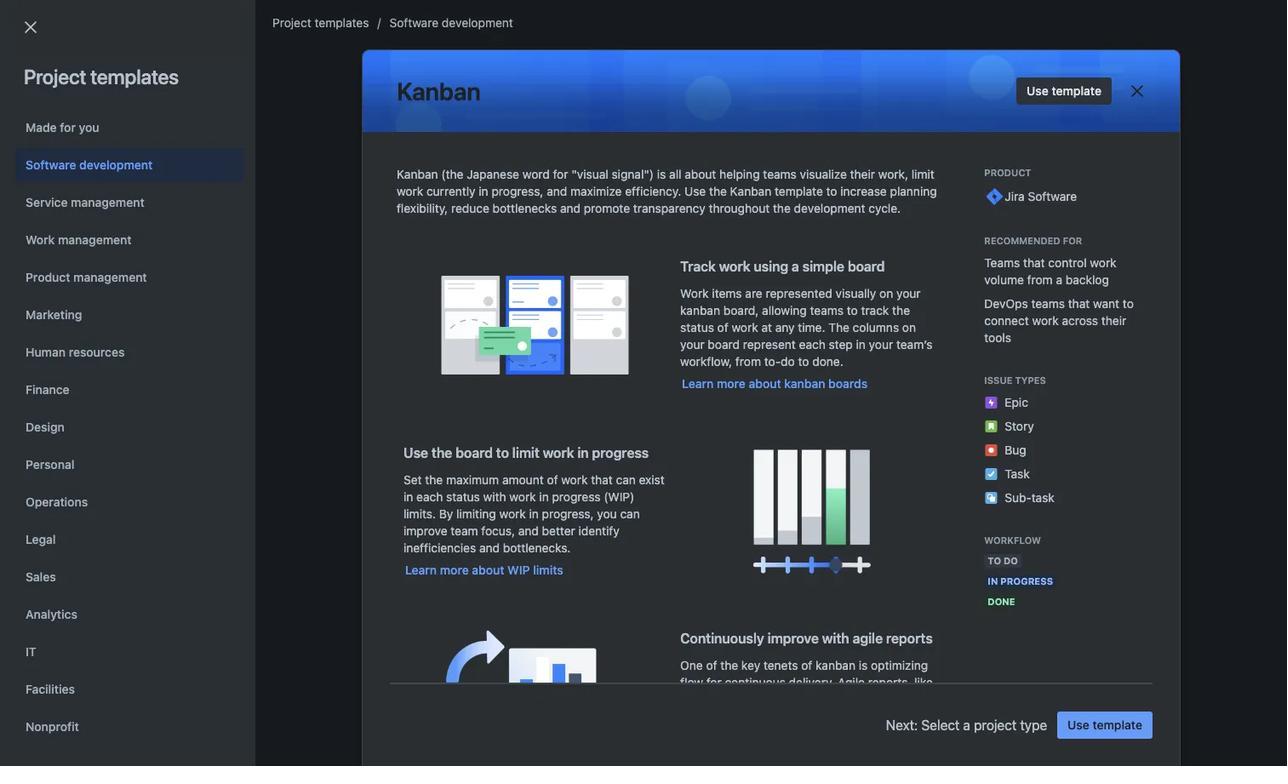 Task type: describe. For each thing, give the bounding box(es) containing it.
columns
[[853, 320, 899, 334]]

do
[[781, 354, 795, 368]]

design button
[[15, 410, 243, 444]]

teams inside work items are represented visually on your kanban board, allowing teams to track the status of work at any time. the columns on your board represent each step in your team's workflow, from to-do to done. learn more about kanban boards
[[810, 303, 844, 317]]

teams inside kanban (the japanese word for "visual signal") is all about helping teams visualize their work, limit work currently in progress, and maximize efficiency. use the kanban template to increase planning flexibility, reduce bottlenecks and promote transparency throughout the development cycle.
[[763, 167, 797, 181]]

devops teams that want to connect work across their tools
[[984, 297, 1134, 345]]

want
[[1093, 297, 1120, 311]]

kanban for kanban (the japanese word for "visual signal") is all about helping teams visualize their work, limit work currently in progress, and maximize efficiency. use the kanban template to increase planning flexibility, reduce bottlenecks and promote transparency throughout the development cycle.
[[397, 167, 438, 181]]

allowing
[[762, 303, 807, 317]]

visualize
[[800, 167, 847, 181]]

of inside set the maximum amount of work that can exist in each status with work in progress (wip) limits. by limiting work in progress, you can improve team focus, and better identify inefficiencies and bottlenecks. learn more about wip limits
[[547, 472, 558, 486]]

learn inside set the maximum amount of work that can exist in each status with work in progress (wip) limits. by limiting work in progress, you can improve team focus, and better identify inefficiencies and bottlenecks. learn more about wip limits
[[405, 563, 437, 577]]

team inside set the maximum amount of work that can exist in each status with work in progress (wip) limits. by limiting work in progress, you can improve team focus, and better identify inefficiencies and bottlenecks. learn more about wip limits
[[451, 523, 478, 538]]

0 vertical spatial progress
[[592, 444, 649, 460]]

better
[[542, 523, 575, 538]]

1 vertical spatial use template button
[[1058, 712, 1153, 739]]

task
[[1032, 491, 1055, 505]]

issue
[[984, 375, 1013, 386]]

in progress
[[988, 576, 1053, 587]]

next: select a project type
[[886, 717, 1047, 733]]

from inside work items are represented visually on your kanban board, allowing teams to track the status of work at any time. the columns on your board represent each step in your team's workflow, from to-do to done. learn more about kanban boards
[[736, 354, 761, 368]]

and up team-managed business
[[547, 184, 567, 198]]

delivery.
[[789, 676, 835, 690]]

cumulative
[[701, 693, 761, 707]]

2 vertical spatial template
[[1093, 718, 1143, 732]]

status inside work items are represented visually on your kanban board, allowing teams to track the status of work at any time. the columns on your board represent each step in your team's workflow, from to-do to done. learn more about kanban boards
[[680, 320, 714, 334]]

1 vertical spatial improve
[[768, 631, 819, 647]]

1 vertical spatial limit
[[512, 444, 540, 460]]

the inside set the maximum amount of work that can exist in each status with work in progress (wip) limits. by limiting work in progress, you can improve team focus, and better identify inefficiencies and bottlenecks. learn more about wip limits
[[425, 472, 443, 486]]

items
[[712, 286, 742, 300]]

a inside teams that control work volume from a backlog
[[1056, 273, 1063, 287]]

in up the bottlenecks.
[[529, 506, 539, 520]]

management for work management
[[58, 233, 132, 247]]

are inside work items are represented visually on your kanban board, allowing teams to track the status of work at any time. the columns on your board represent each step in your team's workflow, from to-do to done. learn more about kanban boards
[[745, 286, 763, 300]]

0 horizontal spatial board
[[456, 444, 493, 460]]

product for product
[[984, 167, 1031, 178]]

software for software development button
[[26, 158, 76, 172]]

create project
[[1162, 74, 1243, 89]]

is for optimizing
[[859, 659, 868, 673]]

exist
[[639, 472, 665, 486]]

focus,
[[481, 523, 515, 538]]

management for service management
[[71, 195, 144, 209]]

clear image
[[396, 126, 409, 140]]

tenets
[[764, 659, 798, 673]]

design
[[26, 420, 65, 434]]

0 horizontal spatial project
[[974, 717, 1017, 733]]

bottlenecks.
[[503, 540, 571, 555]]

consistently
[[732, 710, 798, 724]]

sales
[[26, 570, 56, 584]]

development inside kanban (the japanese word for "visual signal") is all about helping teams visualize their work, limit work currently in progress, and maximize efficiency. use the kanban template to increase planning flexibility, reduce bottlenecks and promote transparency throughout the development cycle.
[[794, 201, 865, 215]]

by
[[439, 506, 453, 520]]

1 horizontal spatial on
[[902, 320, 916, 334]]

create project button
[[1152, 68, 1253, 95]]

in down amount
[[539, 489, 549, 503]]

in
[[988, 576, 998, 587]]

represent
[[743, 337, 796, 351]]

simple
[[803, 258, 845, 274]]

project inside 'link'
[[272, 16, 311, 30]]

0 horizontal spatial a
[[792, 258, 799, 274]]

from inside teams that control work volume from a backlog
[[1027, 273, 1053, 287]]

management
[[300, 126, 362, 138]]

Search field
[[964, 10, 1134, 37]]

learn more about kanban boards button
[[680, 370, 869, 397]]

1 vertical spatial project templates
[[24, 65, 179, 89]]

gtms
[[344, 207, 378, 221]]

sub-
[[1005, 491, 1032, 505]]

continuously
[[680, 631, 764, 647]]

lead button
[[727, 169, 782, 188]]

business.
[[752, 727, 804, 741]]

to inside one of the key tenets of kanban is optimizing flow for continuous delivery. agile reports, like the cumulative flow diagram, help ensure your team are consistently delivering maximum value back to your business.
[[710, 727, 721, 741]]

about inside set the maximum amount of work that can exist in each status with work in progress (wip) limits. by limiting work in progress, you can improve team focus, and better identify inefficiencies and bottlenecks. learn more about wip limits
[[472, 563, 504, 577]]

kanban (the japanese word for "visual signal") is all about helping teams visualize their work, limit work currently in progress, and maximize efficiency. use the kanban template to increase planning flexibility, reduce bottlenecks and promote transparency throughout the development cycle.
[[397, 167, 937, 215]]

service management button
[[15, 186, 243, 220]]

done
[[988, 596, 1015, 607]]

star go to market sample image
[[41, 204, 62, 224]]

product management button
[[15, 261, 243, 295]]

0 vertical spatial kanban
[[680, 303, 720, 317]]

jira for jira software
[[1005, 189, 1025, 203]]

0 vertical spatial use template
[[1027, 84, 1102, 98]]

management for product management
[[73, 270, 147, 284]]

to right 'go'
[[122, 206, 133, 220]]

personal button
[[15, 448, 243, 482]]

(the
[[441, 167, 464, 181]]

0 vertical spatial can
[[616, 472, 636, 486]]

(wip)
[[604, 489, 635, 503]]

to down visually
[[847, 303, 858, 317]]

0 vertical spatial template
[[1052, 84, 1102, 98]]

increase
[[841, 184, 887, 198]]

1 vertical spatial project
[[24, 65, 86, 89]]

go
[[103, 206, 119, 220]]

clear image
[[365, 126, 379, 140]]

maximum inside one of the key tenets of kanban is optimizing flow for continuous delivery. agile reports, like the cumulative flow diagram, help ensure your team are consistently delivering maximum value back to your business.
[[858, 710, 911, 724]]

for up control
[[1063, 235, 1082, 246]]

lead
[[734, 172, 761, 186]]

0 vertical spatial project templates
[[272, 16, 369, 30]]

for inside 'button'
[[60, 120, 76, 135]]

reports
[[886, 631, 933, 647]]

kanban for kanban
[[397, 77, 481, 106]]

operations
[[26, 495, 88, 509]]

legal
[[26, 533, 56, 547]]

delivering
[[801, 710, 855, 724]]

1 vertical spatial with
[[822, 631, 849, 647]]

and down focus,
[[479, 540, 500, 555]]

1 horizontal spatial a
[[963, 717, 971, 733]]

about inside kanban (the japanese word for "visual signal") is all about helping teams visualize their work, limit work currently in progress, and maximize efficiency. use the kanban template to increase planning flexibility, reduce bottlenecks and promote transparency throughout the development cycle.
[[685, 167, 716, 181]]

software for software development link
[[389, 16, 439, 30]]

more inside work items are represented visually on your kanban board, allowing teams to track the status of work at any time. the columns on your board represent each step in your team's workflow, from to-do to done. learn more about kanban boards
[[717, 376, 746, 390]]

software development button
[[15, 148, 243, 182]]

continuously improve with agile reports image
[[404, 624, 667, 766]]

resources
[[69, 345, 125, 359]]

1 vertical spatial use template
[[1068, 718, 1143, 732]]

epic
[[1005, 395, 1028, 410]]

kanban inside one of the key tenets of kanban is optimizing flow for continuous delivery. agile reports, like the cumulative flow diagram, help ensure your team are consistently delivering maximum value back to your business.
[[816, 659, 856, 673]]

your down consistently
[[724, 727, 749, 741]]

about inside work items are represented visually on your kanban board, allowing teams to track the status of work at any time. the columns on your board represent each step in your team's workflow, from to-do to done. learn more about kanban boards
[[749, 376, 781, 390]]

jira for jira work management
[[252, 126, 269, 138]]

inefficiencies
[[404, 540, 476, 555]]

agile
[[838, 676, 865, 690]]

0 horizontal spatial templates
[[90, 65, 179, 89]]

"visual
[[571, 167, 608, 181]]

recommended for
[[984, 235, 1082, 246]]

workflow,
[[680, 354, 732, 368]]

for inside kanban (the japanese word for "visual signal") is all about helping teams visualize their work, limit work currently in progress, and maximize efficiency. use the kanban template to increase planning flexibility, reduce bottlenecks and promote transparency throughout the development cycle.
[[553, 167, 568, 181]]

continuously improve with agile reports
[[680, 631, 933, 647]]

help
[[842, 693, 865, 707]]

nonprofit
[[26, 720, 79, 734]]

work,
[[878, 167, 908, 181]]

word
[[523, 167, 550, 181]]

business
[[579, 207, 628, 221]]

sample
[[177, 206, 217, 220]]

work down amount
[[509, 489, 536, 503]]

2 vertical spatial kanban
[[730, 184, 772, 198]]

bottlenecks
[[493, 201, 557, 215]]

do
[[1004, 556, 1018, 567]]

1 vertical spatial can
[[620, 506, 640, 520]]

in down the 'set' in the left bottom of the page
[[404, 489, 413, 503]]

use the board to limit work in progress
[[404, 444, 649, 460]]

back
[[680, 727, 707, 741]]

backlog
[[1066, 273, 1109, 287]]

name button
[[69, 169, 132, 188]]

use up the 'set' in the left bottom of the page
[[404, 444, 428, 460]]

cycle.
[[869, 201, 901, 215]]

teams inside devops teams that want to connect work across their tools
[[1031, 297, 1065, 311]]

of up the delivery.
[[801, 659, 813, 673]]

continuous
[[725, 676, 786, 690]]

made for you
[[26, 120, 99, 135]]

work up items
[[719, 258, 750, 274]]

work up focus,
[[499, 506, 526, 520]]

each inside work items are represented visually on your kanban board, allowing teams to track the status of work at any time. the columns on your board represent each step in your team's workflow, from to-do to done. learn more about kanban boards
[[799, 337, 826, 351]]

1 horizontal spatial flow
[[764, 693, 787, 707]]

key
[[344, 172, 365, 186]]

and up the bottlenecks.
[[518, 523, 539, 538]]

go to market sample link
[[76, 204, 330, 224]]

select
[[922, 717, 960, 733]]

work up amount
[[543, 444, 574, 460]]

managed
[[525, 207, 576, 221]]

ensure
[[868, 693, 906, 707]]

improve inside set the maximum amount of work that can exist in each status with work in progress (wip) limits. by limiting work in progress, you can improve team focus, and better identify inefficiencies and bottlenecks. learn more about wip limits
[[404, 523, 447, 538]]

agile
[[853, 631, 883, 647]]

work management button
[[15, 223, 243, 257]]

the
[[829, 320, 850, 334]]

set
[[404, 472, 422, 486]]

limit inside kanban (the japanese word for "visual signal") is all about helping teams visualize their work, limit work currently in progress, and maximize efficiency. use the kanban template to increase planning flexibility, reduce bottlenecks and promote transparency throughout the development cycle.
[[912, 167, 935, 181]]



Task type: vqa. For each thing, say whether or not it's contained in the screenshot.
Product corresponding to Product
yes



Task type: locate. For each thing, give the bounding box(es) containing it.
work down "track"
[[680, 286, 709, 300]]

maximum
[[446, 472, 499, 486], [858, 710, 911, 724]]

use template right type
[[1068, 718, 1143, 732]]

key
[[741, 659, 760, 673]]

jira left management
[[252, 126, 269, 138]]

0 vertical spatial on
[[880, 286, 893, 300]]

teams up the
[[810, 303, 844, 317]]

1 vertical spatial work
[[26, 233, 55, 247]]

software development inside software development button
[[26, 158, 153, 172]]

their inside kanban (the japanese word for "visual signal") is all about helping teams visualize their work, limit work currently in progress, and maximize efficiency. use the kanban template to increase planning flexibility, reduce bottlenecks and promote transparency throughout the development cycle.
[[850, 167, 875, 181]]

workflow
[[984, 535, 1041, 546]]

work inside work items are represented visually on your kanban board, allowing teams to track the status of work at any time. the columns on your board represent each step in your team's workflow, from to-do to done. learn more about kanban boards
[[680, 286, 709, 300]]

that down recommended for
[[1023, 256, 1045, 270]]

your up columns
[[897, 286, 921, 300]]

use down search field
[[1027, 84, 1049, 98]]

team down limiting
[[451, 523, 478, 538]]

use template button down search field
[[1017, 77, 1112, 105]]

1 horizontal spatial is
[[859, 659, 868, 673]]

0 horizontal spatial their
[[850, 167, 875, 181]]

1 vertical spatial product
[[26, 270, 70, 284]]

2 vertical spatial management
[[73, 270, 147, 284]]

with up limiting
[[483, 489, 506, 503]]

0 vertical spatial limit
[[912, 167, 935, 181]]

in
[[479, 184, 488, 198], [856, 337, 866, 351], [577, 444, 589, 460], [404, 489, 413, 503], [539, 489, 549, 503], [529, 506, 539, 520]]

more down inefficiencies
[[440, 563, 469, 577]]

product inside button
[[26, 270, 70, 284]]

status up limiting
[[446, 489, 480, 503]]

to inside devops teams that want to connect work across their tools
[[1123, 297, 1134, 311]]

0 vertical spatial each
[[799, 337, 826, 351]]

promote
[[584, 201, 630, 215]]

time.
[[798, 320, 825, 334]]

teams
[[763, 167, 797, 181], [1031, 297, 1065, 311], [810, 303, 844, 317]]

team-managed business
[[490, 207, 628, 221]]

template
[[1052, 84, 1102, 98], [775, 184, 823, 198], [1093, 718, 1143, 732]]

in down japanese
[[479, 184, 488, 198]]

for inside one of the key tenets of kanban is optimizing flow for continuous delivery. agile reports, like the cumulative flow diagram, help ensure your team are consistently delivering maximum value back to your business.
[[706, 676, 722, 690]]

of
[[717, 320, 729, 334], [547, 472, 558, 486], [706, 659, 717, 673], [801, 659, 813, 673]]

more down workflow, at the top
[[717, 376, 746, 390]]

can down (wip)
[[620, 506, 640, 520]]

1 horizontal spatial software
[[389, 16, 439, 30]]

1 vertical spatial about
[[749, 376, 781, 390]]

1 horizontal spatial with
[[822, 631, 849, 647]]

currently
[[426, 184, 476, 198]]

management inside button
[[58, 233, 132, 247]]

1 vertical spatial flow
[[764, 693, 787, 707]]

0 horizontal spatial is
[[657, 167, 666, 181]]

teams right the lead
[[763, 167, 797, 181]]

helping
[[720, 167, 760, 181]]

a right select
[[963, 717, 971, 733]]

track work using a simple board
[[680, 258, 885, 274]]

to do
[[988, 556, 1018, 567]]

0 vertical spatial team
[[451, 523, 478, 538]]

for up cumulative
[[706, 676, 722, 690]]

wip
[[508, 563, 530, 577]]

0 vertical spatial use template button
[[1017, 77, 1112, 105]]

software development for software development button
[[26, 158, 153, 172]]

0 vertical spatial product
[[984, 167, 1031, 178]]

1
[[72, 263, 77, 277]]

from down control
[[1027, 273, 1053, 287]]

their down want
[[1102, 314, 1127, 328]]

legal button
[[15, 523, 243, 557]]

type
[[490, 172, 518, 186]]

0 horizontal spatial software
[[26, 158, 76, 172]]

2 vertical spatial kanban
[[816, 659, 856, 673]]

service
[[26, 195, 68, 209]]

0 vertical spatial status
[[680, 320, 714, 334]]

0 horizontal spatial more
[[440, 563, 469, 577]]

1 horizontal spatial product
[[984, 167, 1031, 178]]

1 horizontal spatial about
[[685, 167, 716, 181]]

the down one
[[680, 693, 698, 707]]

1 horizontal spatial maximum
[[858, 710, 911, 724]]

0 vertical spatial more
[[717, 376, 746, 390]]

software
[[389, 16, 439, 30], [26, 158, 76, 172], [1028, 189, 1077, 203]]

software inside software development button
[[26, 158, 76, 172]]

management
[[71, 195, 144, 209], [58, 233, 132, 247], [73, 270, 147, 284]]

1 vertical spatial management
[[58, 233, 132, 247]]

software inside software development link
[[389, 16, 439, 30]]

like
[[915, 676, 933, 690]]

0 vertical spatial work
[[272, 126, 297, 138]]

the inside work items are represented visually on your kanban board, allowing teams to track the status of work at any time. the columns on your board represent each step in your team's workflow, from to-do to done. learn more about kanban boards
[[892, 303, 910, 317]]

1 vertical spatial more
[[440, 563, 469, 577]]

limit up amount
[[512, 444, 540, 460]]

a
[[792, 258, 799, 274], [1056, 273, 1063, 287], [963, 717, 971, 733]]

each up limits.
[[416, 489, 443, 503]]

about right all
[[685, 167, 716, 181]]

2 horizontal spatial software
[[1028, 189, 1077, 203]]

0 horizontal spatial product
[[26, 270, 70, 284]]

1 vertical spatial each
[[416, 489, 443, 503]]

2 horizontal spatial work
[[680, 286, 709, 300]]

board,
[[724, 303, 759, 317]]

is up agile
[[859, 659, 868, 673]]

marketing button
[[15, 298, 243, 332]]

track
[[680, 258, 716, 274]]

work inside work items are represented visually on your kanban board, allowing teams to track the status of work at any time. the columns on your board represent each step in your team's workflow, from to-do to done. learn more about kanban boards
[[732, 320, 758, 334]]

team-
[[490, 207, 525, 221]]

1 horizontal spatial status
[[680, 320, 714, 334]]

previous image
[[37, 260, 58, 280]]

0 vertical spatial you
[[79, 120, 99, 135]]

2 horizontal spatial board
[[848, 258, 885, 274]]

0 horizontal spatial status
[[446, 489, 480, 503]]

0 vertical spatial maximum
[[446, 472, 499, 486]]

to down visualize
[[826, 184, 837, 198]]

1 horizontal spatial development
[[442, 16, 513, 30]]

status inside set the maximum amount of work that can exist in each status with work in progress (wip) limits. by limiting work in progress, you can improve team focus, and better identify inefficiencies and bottlenecks. learn more about wip limits
[[446, 489, 480, 503]]

0 vertical spatial progress,
[[492, 184, 544, 198]]

efficiency.
[[625, 184, 681, 198]]

1 vertical spatial template
[[775, 184, 823, 198]]

facilities button
[[15, 673, 243, 707]]

kanban up the open image
[[397, 77, 481, 106]]

0 vertical spatial their
[[850, 167, 875, 181]]

are inside one of the key tenets of kanban is optimizing flow for continuous delivery. agile reports, like the cumulative flow diagram, help ensure your team are consistently delivering maximum value back to your business.
[[711, 710, 728, 724]]

1 vertical spatial kanban
[[397, 167, 438, 181]]

flow
[[680, 676, 703, 690], [764, 693, 787, 707]]

work for work management
[[26, 233, 55, 247]]

maximum down ensure
[[858, 710, 911, 724]]

to
[[988, 556, 1001, 567]]

kanban down do
[[784, 376, 825, 390]]

0 vertical spatial development
[[442, 16, 513, 30]]

each down time.
[[799, 337, 826, 351]]

work up backlog
[[1090, 256, 1117, 270]]

on up the track
[[880, 286, 893, 300]]

the up by
[[432, 444, 452, 460]]

1 horizontal spatial work
[[272, 126, 297, 138]]

from left to-
[[736, 354, 761, 368]]

kanban down helping
[[730, 184, 772, 198]]

0 vertical spatial flow
[[680, 676, 703, 690]]

that up (wip)
[[591, 472, 613, 486]]

next image
[[91, 260, 111, 280]]

in up the identify
[[577, 444, 589, 460]]

close image
[[1127, 81, 1148, 101]]

software development for software development link
[[389, 16, 513, 30]]

sub-task
[[1005, 491, 1055, 505]]

in right step
[[856, 337, 866, 351]]

jira work management
[[252, 126, 362, 138]]

your
[[897, 286, 921, 300], [680, 337, 705, 351], [869, 337, 893, 351], [909, 693, 933, 707], [724, 727, 749, 741]]

track work using a simple board image
[[404, 251, 667, 399]]

optimizing
[[871, 659, 928, 673]]

with
[[483, 489, 506, 503], [822, 631, 849, 647]]

0 horizontal spatial jira
[[252, 126, 269, 138]]

1 vertical spatial team
[[680, 710, 708, 724]]

back to projects image
[[20, 17, 41, 37]]

one of the key tenets of kanban is optimizing flow for continuous delivery. agile reports, like the cumulative flow diagram, help ensure your team are consistently delivering maximum value back to your business.
[[680, 659, 943, 741]]

1 vertical spatial progress
[[552, 489, 601, 503]]

the up the throughout
[[709, 184, 727, 198]]

progress up exist
[[592, 444, 649, 460]]

1 vertical spatial progress,
[[542, 506, 594, 520]]

2 vertical spatial board
[[456, 444, 493, 460]]

type
[[1020, 717, 1047, 733]]

learn inside work items are represented visually on your kanban board, allowing teams to track the status of work at any time. the columns on your board represent each step in your team's workflow, from to-do to done. learn more about kanban boards
[[682, 376, 714, 390]]

of inside work items are represented visually on your kanban board, allowing teams to track the status of work at any time. the columns on your board represent each step in your team's workflow, from to-do to done. learn more about kanban boards
[[717, 320, 729, 334]]

human resources button
[[15, 335, 243, 369]]

progress
[[1001, 576, 1053, 587]]

work right amount
[[561, 472, 588, 486]]

development
[[442, 16, 513, 30], [79, 158, 153, 172], [794, 201, 865, 215]]

progress, inside kanban (the japanese word for "visual signal") is all about helping teams visualize their work, limit work currently in progress, and maximize efficiency. use the kanban template to increase planning flexibility, reduce bottlenecks and promote transparency throughout the development cycle.
[[492, 184, 544, 198]]

0 vertical spatial board
[[848, 258, 885, 274]]

primary element
[[10, 0, 964, 47]]

2 horizontal spatial teams
[[1031, 297, 1065, 311]]

template right type
[[1093, 718, 1143, 732]]

management inside 'button'
[[71, 195, 144, 209]]

teams
[[984, 256, 1020, 270]]

1 horizontal spatial are
[[745, 286, 763, 300]]

visually
[[836, 286, 876, 300]]

1 horizontal spatial their
[[1102, 314, 1127, 328]]

0 horizontal spatial that
[[591, 472, 613, 486]]

issue types
[[984, 375, 1046, 386]]

0 vertical spatial project
[[1203, 74, 1243, 89]]

jira software image
[[984, 186, 1005, 207], [984, 186, 1005, 207]]

the right the track
[[892, 303, 910, 317]]

all
[[669, 167, 682, 181]]

finance
[[26, 383, 69, 397]]

made
[[26, 120, 57, 135]]

your down like
[[909, 693, 933, 707]]

of down board, at the top right
[[717, 320, 729, 334]]

transparency
[[633, 201, 706, 215]]

more inside set the maximum amount of work that can exist in each status with work in progress (wip) limits. by limiting work in progress, you can improve team focus, and better identify inefficiencies and bottlenecks. learn more about wip limits
[[440, 563, 469, 577]]

any
[[775, 320, 795, 334]]

at
[[762, 320, 772, 334]]

that inside set the maximum amount of work that can exist in each status with work in progress (wip) limits. by limiting work in progress, you can improve team focus, and better identify inefficiencies and bottlenecks. learn more about wip limits
[[591, 472, 613, 486]]

team
[[451, 523, 478, 538], [680, 710, 708, 724]]

your down columns
[[869, 337, 893, 351]]

planning
[[890, 184, 937, 198]]

use inside kanban (the japanese word for "visual signal") is all about helping teams visualize their work, limit work currently in progress, and maximize efficiency. use the kanban template to increase planning flexibility, reduce bottlenecks and promote transparency throughout the development cycle.
[[685, 184, 706, 198]]

use template button right type
[[1058, 712, 1153, 739]]

jira up recommended
[[1005, 189, 1025, 203]]

project left type
[[974, 717, 1017, 733]]

development inside button
[[79, 158, 153, 172]]

to inside kanban (the japanese word for "visual signal") is all about helping teams visualize their work, limit work currently in progress, and maximize efficiency. use the kanban template to increase planning flexibility, reduce bottlenecks and promote transparency throughout the development cycle.
[[826, 184, 837, 198]]

work for work items are represented visually on your kanban board, allowing teams to track the status of work at any time. the columns on your board represent each step in your team's workflow, from to-do to done. learn more about kanban boards
[[680, 286, 709, 300]]

can up (wip)
[[616, 472, 636, 486]]

open image
[[413, 123, 433, 143]]

kanban
[[680, 303, 720, 317], [784, 376, 825, 390], [816, 659, 856, 673]]

are down cumulative
[[711, 710, 728, 724]]

to up amount
[[496, 444, 509, 460]]

None text field
[[36, 121, 203, 145]]

to right do
[[798, 354, 809, 368]]

amount
[[502, 472, 544, 486]]

projects
[[34, 70, 106, 94]]

on up team's
[[902, 320, 916, 334]]

1 horizontal spatial project templates
[[272, 16, 369, 30]]

you
[[79, 120, 99, 135], [597, 506, 617, 520]]

template down visualize
[[775, 184, 823, 198]]

a down control
[[1056, 273, 1063, 287]]

0 horizontal spatial improve
[[404, 523, 447, 538]]

and down maximize
[[560, 201, 581, 215]]

kanban up flexibility,
[[397, 167, 438, 181]]

their inside devops teams that want to connect work across their tools
[[1102, 314, 1127, 328]]

progress, up bottlenecks
[[492, 184, 544, 198]]

for right the word
[[553, 167, 568, 181]]

each inside set the maximum amount of work that can exist in each status with work in progress (wip) limits. by limiting work in progress, you can improve team focus, and better identify inefficiencies and bottlenecks. learn more about wip limits
[[416, 489, 443, 503]]

work inside kanban (the japanese word for "visual signal") is all about helping teams visualize their work, limit work currently in progress, and maximize efficiency. use the kanban template to increase planning flexibility, reduce bottlenecks and promote transparency throughout the development cycle.
[[397, 184, 423, 198]]

in inside kanban (the japanese word for "visual signal") is all about helping teams visualize their work, limit work currently in progress, and maximize efficiency. use the kanban template to increase planning flexibility, reduce bottlenecks and promote transparency throughout the development cycle.
[[479, 184, 488, 198]]

0 horizontal spatial teams
[[763, 167, 797, 181]]

work left management
[[272, 126, 297, 138]]

about down to-
[[749, 376, 781, 390]]

template inside kanban (the japanese word for "visual signal") is all about helping teams visualize their work, limit work currently in progress, and maximize efficiency. use the kanban template to increase planning flexibility, reduce bottlenecks and promote transparency throughout the development cycle.
[[775, 184, 823, 198]]

board up workflow, at the top
[[708, 337, 740, 351]]

the down lead button at the top right of the page
[[773, 201, 791, 215]]

1 horizontal spatial learn
[[682, 376, 714, 390]]

1 vertical spatial project
[[974, 717, 1017, 733]]

0 horizontal spatial team
[[451, 523, 478, 538]]

software development link
[[389, 13, 513, 33]]

for right made
[[60, 120, 76, 135]]

in inside work items are represented visually on your kanban board, allowing teams to track the status of work at any time. the columns on your board represent each step in your team's workflow, from to-do to done. learn more about kanban boards
[[856, 337, 866, 351]]

devops
[[984, 297, 1028, 311]]

2 horizontal spatial development
[[794, 201, 865, 215]]

development for software development button
[[79, 158, 153, 172]]

that inside teams that control work volume from a backlog
[[1023, 256, 1045, 270]]

management inside button
[[73, 270, 147, 284]]

the left key on the bottom of page
[[720, 659, 738, 673]]

go to market sample
[[103, 206, 217, 220]]

is left all
[[657, 167, 666, 181]]

limits
[[533, 563, 563, 577]]

that inside devops teams that want to connect work across their tools
[[1068, 297, 1090, 311]]

work left across
[[1032, 314, 1059, 328]]

1 horizontal spatial project
[[272, 16, 311, 30]]

0 vertical spatial management
[[71, 195, 144, 209]]

to right want
[[1123, 297, 1134, 311]]

1 vertical spatial you
[[597, 506, 617, 520]]

board inside work items are represented visually on your kanban board, allowing teams to track the status of work at any time. the columns on your board represent each step in your team's workflow, from to-do to done. learn more about kanban boards
[[708, 337, 740, 351]]

1 vertical spatial kanban
[[784, 376, 825, 390]]

2 vertical spatial software
[[1028, 189, 1077, 203]]

with inside set the maximum amount of work that can exist in each status with work in progress (wip) limits. by limiting work in progress, you can improve team focus, and better identify inefficiencies and bottlenecks. learn more about wip limits
[[483, 489, 506, 503]]

product for product management
[[26, 270, 70, 284]]

kanban up agile
[[816, 659, 856, 673]]

status up workflow, at the top
[[680, 320, 714, 334]]

team up back
[[680, 710, 708, 724]]

across
[[1062, 314, 1098, 328]]

1 vertical spatial board
[[708, 337, 740, 351]]

done.
[[812, 354, 843, 368]]

to
[[826, 184, 837, 198], [122, 206, 133, 220], [1123, 297, 1134, 311], [847, 303, 858, 317], [798, 354, 809, 368], [496, 444, 509, 460], [710, 727, 721, 741]]

learn down workflow, at the top
[[682, 376, 714, 390]]

you right made
[[79, 120, 99, 135]]

banner
[[0, 0, 1287, 48]]

use up transparency
[[685, 184, 706, 198]]

0 horizontal spatial software development
[[26, 158, 153, 172]]

1 vertical spatial learn
[[405, 563, 437, 577]]

1 horizontal spatial project
[[1203, 74, 1243, 89]]

0 vertical spatial kanban
[[397, 77, 481, 106]]

key button
[[337, 169, 385, 188]]

connect
[[984, 314, 1029, 328]]

your up workflow, at the top
[[680, 337, 705, 351]]

of right one
[[706, 659, 717, 673]]

you inside 'button'
[[79, 120, 99, 135]]

work down star go to market sample image
[[26, 233, 55, 247]]

on
[[880, 286, 893, 300], [902, 320, 916, 334]]

is inside one of the key tenets of kanban is optimizing flow for continuous delivery. agile reports, like the cumulative flow diagram, help ensure your team are consistently delivering maximum value back to your business.
[[859, 659, 868, 673]]

1 vertical spatial is
[[859, 659, 868, 673]]

0 vertical spatial software development
[[389, 16, 513, 30]]

is inside kanban (the japanese word for "visual signal") is all about helping teams visualize their work, limit work currently in progress, and maximize efficiency. use the kanban template to increase planning flexibility, reduce bottlenecks and promote transparency throughout the development cycle.
[[657, 167, 666, 181]]

task
[[1005, 467, 1030, 481]]

1 vertical spatial maximum
[[858, 710, 911, 724]]

work inside devops teams that want to connect work across their tools
[[1032, 314, 1059, 328]]

for
[[60, 120, 76, 135], [553, 167, 568, 181], [1063, 235, 1082, 246], [706, 676, 722, 690]]

project inside button
[[1203, 74, 1243, 89]]

board up visually
[[848, 258, 885, 274]]

work inside teams that control work volume from a backlog
[[1090, 256, 1117, 270]]

you inside set the maximum amount of work that can exist in each status with work in progress (wip) limits. by limiting work in progress, you can improve team focus, and better identify inefficiencies and bottlenecks. learn more about wip limits
[[597, 506, 617, 520]]

japanese
[[467, 167, 519, 181]]

name
[[76, 172, 108, 186]]

use the board to limit work in progress image
[[680, 438, 944, 586]]

product
[[984, 167, 1031, 178], [26, 270, 70, 284]]

1 horizontal spatial from
[[1027, 273, 1053, 287]]

maximum inside set the maximum amount of work that can exist in each status with work in progress (wip) limits. by limiting work in progress, you can improve team focus, and better identify inefficiencies and bottlenecks. learn more about wip limits
[[446, 472, 499, 486]]

1 horizontal spatial you
[[597, 506, 617, 520]]

0 vertical spatial templates
[[315, 16, 369, 30]]

that up across
[[1068, 297, 1090, 311]]

1 vertical spatial from
[[736, 354, 761, 368]]

1 horizontal spatial team
[[680, 710, 708, 724]]

use template down search field
[[1027, 84, 1102, 98]]

progress inside set the maximum amount of work that can exist in each status with work in progress (wip) limits. by limiting work in progress, you can improve team focus, and better identify inefficiencies and bottlenecks. learn more about wip limits
[[552, 489, 601, 503]]

0 horizontal spatial limit
[[512, 444, 540, 460]]

work inside work management button
[[26, 233, 55, 247]]

of right amount
[[547, 472, 558, 486]]

use right type
[[1068, 718, 1090, 732]]

human resources
[[26, 345, 125, 359]]

1 vertical spatial software
[[26, 158, 76, 172]]

teams that control work volume from a backlog
[[984, 256, 1117, 287]]

2 vertical spatial work
[[680, 286, 709, 300]]

1 vertical spatial development
[[79, 158, 153, 172]]

a right using
[[792, 258, 799, 274]]

templates inside 'link'
[[315, 16, 369, 30]]

learn down inefficiencies
[[405, 563, 437, 577]]

progress, inside set the maximum amount of work that can exist in each status with work in progress (wip) limits. by limiting work in progress, you can improve team focus, and better identify inefficiencies and bottlenecks. learn more about wip limits
[[542, 506, 594, 520]]

is for all
[[657, 167, 666, 181]]

team inside one of the key tenets of kanban is optimizing flow for continuous delivery. agile reports, like the cumulative flow diagram, help ensure your team are consistently delivering maximum value back to your business.
[[680, 710, 708, 724]]

step
[[829, 337, 853, 351]]

next:
[[886, 717, 918, 733]]

work down board, at the top right
[[732, 320, 758, 334]]

human
[[26, 345, 66, 359]]

1 vertical spatial templates
[[90, 65, 179, 89]]

about
[[685, 167, 716, 181], [749, 376, 781, 390], [472, 563, 504, 577]]

it button
[[15, 635, 243, 669]]

0 horizontal spatial on
[[880, 286, 893, 300]]

development for software development link
[[442, 16, 513, 30]]



